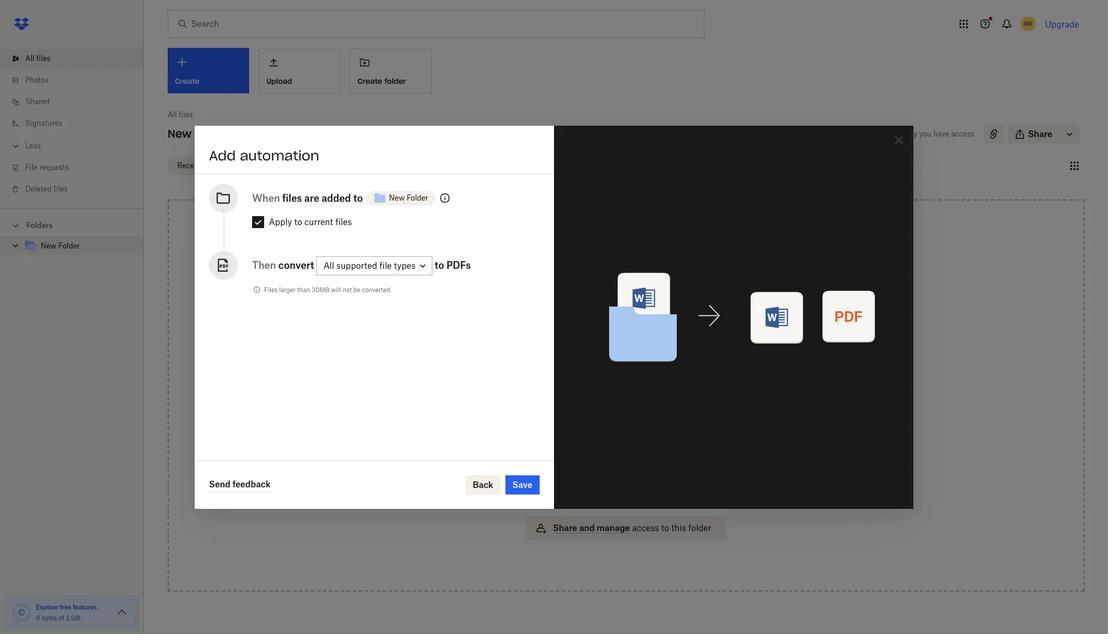 Task type: vqa. For each thing, say whether or not it's contained in the screenshot.
1st column header from right
no



Task type: describe. For each thing, give the bounding box(es) containing it.
folder permissions image
[[438, 191, 452, 205]]

button
[[651, 331, 678, 342]]

upgrade link
[[1046, 19, 1080, 29]]

signatures link
[[10, 113, 144, 134]]

access button
[[527, 416, 726, 440]]

this
[[672, 523, 687, 533]]

file
[[380, 261, 392, 271]]

then
[[252, 259, 276, 271]]

all inside dropdown button
[[324, 261, 334, 271]]

save
[[513, 480, 533, 490]]

share button
[[1008, 125, 1060, 144]]

request files button
[[527, 483, 726, 507]]

1 horizontal spatial new
[[168, 127, 192, 141]]

0
[[36, 615, 40, 622]]

requests
[[39, 163, 69, 172]]

free
[[60, 604, 71, 611]]

the
[[602, 331, 615, 342]]

features
[[73, 604, 97, 611]]

drop
[[575, 318, 595, 328]]

share for share and manage access to this folder
[[553, 523, 578, 533]]

files are added to
[[282, 192, 363, 204]]

to left pdfs
[[435, 259, 444, 271]]

access for manage
[[633, 523, 659, 533]]

files inside drop files here to upload, or use the 'upload' button
[[598, 318, 615, 328]]

files right "deleted"
[[54, 185, 68, 194]]

import button
[[527, 450, 726, 474]]

recents
[[177, 161, 205, 170]]

shared link
[[10, 91, 144, 113]]

new folder for new folder 'link'
[[41, 242, 80, 251]]

deleted
[[25, 185, 52, 194]]

not
[[343, 286, 352, 293]]

new folder link
[[24, 239, 134, 255]]

have
[[934, 129, 950, 138]]

files left are
[[282, 192, 302, 204]]

shared
[[25, 97, 50, 106]]

photos link
[[10, 70, 144, 91]]

to inside drop files here to upload, or use the 'upload' button
[[637, 318, 646, 328]]

only you have access
[[902, 129, 975, 138]]

new folder button
[[365, 186, 436, 210]]

1 vertical spatial all files
[[168, 110, 193, 119]]

deleted files link
[[10, 179, 144, 200]]

all supported file types button
[[317, 256, 433, 276]]

upload,
[[648, 318, 678, 328]]

be
[[354, 286, 361, 293]]

access
[[553, 423, 583, 433]]

list containing all files
[[0, 41, 144, 209]]

1 horizontal spatial all files link
[[168, 109, 193, 121]]

convert
[[279, 259, 314, 271]]

save button
[[506, 476, 540, 495]]

less
[[25, 141, 41, 150]]

less image
[[10, 140, 22, 152]]

here
[[617, 318, 635, 328]]

file requests link
[[10, 157, 144, 179]]

deleted files
[[25, 185, 68, 194]]

current
[[305, 217, 333, 227]]

you
[[920, 129, 932, 138]]

when
[[252, 192, 280, 204]]

folders
[[26, 221, 52, 230]]

files
[[264, 286, 278, 293]]

1 horizontal spatial new folder
[[168, 127, 230, 141]]

file
[[25, 163, 38, 172]]

request files
[[553, 490, 606, 500]]

send feedback button
[[209, 478, 271, 492]]

create folder
[[358, 77, 406, 86]]

explore
[[36, 604, 58, 611]]



Task type: locate. For each thing, give the bounding box(es) containing it.
0 horizontal spatial share
[[553, 523, 578, 533]]

folder for new folder 'link'
[[58, 242, 80, 251]]

new for new folder button
[[389, 193, 405, 202]]

1 horizontal spatial folder
[[195, 127, 230, 141]]

0 vertical spatial folder
[[385, 77, 406, 86]]

new for new folder 'link'
[[41, 242, 56, 251]]

bytes
[[42, 615, 57, 622]]

folder
[[385, 77, 406, 86], [689, 523, 712, 533]]

drop files here to upload, or use the 'upload' button
[[575, 318, 678, 342]]

all inside list item
[[25, 54, 34, 63]]

all files up photos
[[25, 54, 50, 63]]

new folder down folders button
[[41, 242, 80, 251]]

starred button
[[219, 156, 264, 175]]

folder down folders button
[[58, 242, 80, 251]]

types
[[394, 261, 416, 271]]

folder inside more ways to add content element
[[689, 523, 712, 533]]

import
[[553, 456, 581, 466]]

to right 'added'
[[354, 192, 363, 204]]

file requests
[[25, 163, 69, 172]]

0 vertical spatial all files
[[25, 54, 50, 63]]

all up photos
[[25, 54, 34, 63]]

added
[[322, 192, 351, 204]]

folder inside button
[[407, 193, 428, 202]]

create folder button
[[350, 48, 432, 94]]

new folder left folder permissions 'icon'
[[389, 193, 428, 202]]

0 horizontal spatial access
[[633, 523, 659, 533]]

apply to current files
[[269, 217, 352, 227]]

new folder up add
[[168, 127, 230, 141]]

0 horizontal spatial folder
[[385, 77, 406, 86]]

share for share
[[1029, 129, 1053, 139]]

1 vertical spatial all
[[168, 110, 177, 119]]

back
[[473, 480, 494, 490]]

new up recents on the left of the page
[[168, 127, 192, 141]]

access inside more ways to add content element
[[633, 523, 659, 533]]

files larger than 30mb will not be converted
[[264, 286, 391, 293]]

all files
[[25, 54, 50, 63], [168, 110, 193, 119]]

files up recents on the left of the page
[[179, 110, 193, 119]]

30mb
[[312, 286, 330, 293]]

folder left folder permissions 'icon'
[[407, 193, 428, 202]]

new folder
[[168, 127, 230, 141], [389, 193, 428, 202], [41, 242, 80, 251]]

all up files larger than 30mb will not be converted
[[324, 261, 334, 271]]

1 vertical spatial folder
[[407, 193, 428, 202]]

1 horizontal spatial all
[[168, 110, 177, 119]]

1 horizontal spatial share
[[1029, 129, 1053, 139]]

than
[[297, 286, 310, 293]]

files right request
[[589, 490, 606, 500]]

create
[[358, 77, 383, 86]]

0 vertical spatial folder
[[195, 127, 230, 141]]

automation
[[240, 147, 319, 164]]

signatures
[[25, 119, 62, 128]]

feedback
[[233, 480, 271, 490]]

recents button
[[168, 156, 214, 175]]

folder inside 'link'
[[58, 242, 80, 251]]

2 horizontal spatial new
[[389, 193, 405, 202]]

share inside button
[[1029, 129, 1053, 139]]

all files link up recents on the left of the page
[[168, 109, 193, 121]]

0 vertical spatial access
[[952, 129, 975, 138]]

explore free features 0 bytes of 2 gb
[[36, 604, 97, 622]]

0 vertical spatial new
[[168, 127, 192, 141]]

new folder for new folder button
[[389, 193, 428, 202]]

share inside more ways to add content element
[[553, 523, 578, 533]]

new folder inside button
[[389, 193, 428, 202]]

1 vertical spatial new folder
[[389, 193, 428, 202]]

apply
[[269, 217, 292, 227]]

dropbox image
[[10, 12, 34, 36]]

1 vertical spatial all files link
[[168, 109, 193, 121]]

1 vertical spatial folder
[[689, 523, 712, 533]]

send feedback
[[209, 480, 271, 490]]

add automation dialog
[[195, 126, 914, 509]]

'upload'
[[617, 331, 649, 342]]

1 vertical spatial share
[[553, 523, 578, 533]]

1 vertical spatial access
[[633, 523, 659, 533]]

folder for new folder button
[[407, 193, 428, 202]]

0 horizontal spatial folder
[[58, 242, 80, 251]]

to pdfs
[[435, 259, 471, 271]]

files inside list item
[[36, 54, 50, 63]]

access right have
[[952, 129, 975, 138]]

and
[[580, 523, 595, 533]]

folder inside 'button'
[[385, 77, 406, 86]]

larger
[[279, 286, 296, 293]]

files
[[36, 54, 50, 63], [179, 110, 193, 119], [54, 185, 68, 194], [282, 192, 302, 204], [336, 217, 352, 227], [598, 318, 615, 328], [589, 490, 606, 500]]

0 horizontal spatial all files
[[25, 54, 50, 63]]

2 horizontal spatial all
[[324, 261, 334, 271]]

1 horizontal spatial all files
[[168, 110, 193, 119]]

0 vertical spatial all files link
[[10, 48, 144, 70]]

add
[[209, 147, 236, 164]]

new down "folders"
[[41, 242, 56, 251]]

of
[[59, 615, 64, 622]]

all files link
[[10, 48, 144, 70], [168, 109, 193, 121]]

files inside button
[[589, 490, 606, 500]]

files down 'added'
[[336, 217, 352, 227]]

converted
[[362, 286, 391, 293]]

new inside new folder 'link'
[[41, 242, 56, 251]]

starred
[[229, 161, 255, 170]]

supported
[[337, 261, 377, 271]]

to
[[354, 192, 363, 204], [294, 217, 302, 227], [435, 259, 444, 271], [637, 318, 646, 328], [662, 523, 670, 533]]

to right apply
[[294, 217, 302, 227]]

to right here
[[637, 318, 646, 328]]

manage
[[597, 523, 630, 533]]

0 horizontal spatial new folder
[[41, 242, 80, 251]]

share
[[1029, 129, 1053, 139], [553, 523, 578, 533]]

all files list item
[[0, 48, 144, 70]]

0 vertical spatial all
[[25, 54, 34, 63]]

list
[[0, 41, 144, 209]]

new folder inside 'link'
[[41, 242, 80, 251]]

share and manage access to this folder
[[553, 523, 712, 533]]

access
[[952, 129, 975, 138], [633, 523, 659, 533]]

are
[[304, 192, 319, 204]]

all up the recents button
[[168, 110, 177, 119]]

files up the
[[598, 318, 615, 328]]

folder right this
[[689, 523, 712, 533]]

send
[[209, 480, 231, 490]]

will
[[331, 286, 341, 293]]

1 horizontal spatial folder
[[689, 523, 712, 533]]

all files link up shared "link"
[[10, 48, 144, 70]]

or
[[576, 331, 584, 342]]

2 horizontal spatial folder
[[407, 193, 428, 202]]

all supported file types
[[324, 261, 416, 271]]

to left this
[[662, 523, 670, 533]]

use
[[586, 331, 600, 342]]

2 vertical spatial all
[[324, 261, 334, 271]]

0 horizontal spatial all files link
[[10, 48, 144, 70]]

folders button
[[0, 216, 144, 234]]

2
[[66, 615, 69, 622]]

new inside new folder button
[[389, 193, 405, 202]]

1 horizontal spatial access
[[952, 129, 975, 138]]

1 vertical spatial new
[[389, 193, 405, 202]]

more ways to add content element
[[525, 391, 729, 553]]

photos
[[25, 76, 49, 85]]

access right manage
[[633, 523, 659, 533]]

folder up add
[[195, 127, 230, 141]]

quota usage element
[[12, 604, 31, 623]]

gb
[[71, 615, 80, 622]]

0 horizontal spatial new
[[41, 242, 56, 251]]

2 horizontal spatial new folder
[[389, 193, 428, 202]]

2 vertical spatial folder
[[58, 242, 80, 251]]

only
[[902, 129, 918, 138]]

files up photos
[[36, 54, 50, 63]]

0 vertical spatial new folder
[[168, 127, 230, 141]]

0 horizontal spatial all
[[25, 54, 34, 63]]

request
[[553, 490, 587, 500]]

2 vertical spatial new
[[41, 242, 56, 251]]

all files up recents on the left of the page
[[168, 110, 193, 119]]

add automation
[[209, 147, 319, 164]]

0 vertical spatial share
[[1029, 129, 1053, 139]]

all
[[25, 54, 34, 63], [168, 110, 177, 119], [324, 261, 334, 271]]

new
[[168, 127, 192, 141], [389, 193, 405, 202], [41, 242, 56, 251]]

folder
[[195, 127, 230, 141], [407, 193, 428, 202], [58, 242, 80, 251]]

access for have
[[952, 129, 975, 138]]

new left folder permissions 'icon'
[[389, 193, 405, 202]]

pdfs
[[447, 259, 471, 271]]

upgrade
[[1046, 19, 1080, 29]]

all files inside list item
[[25, 54, 50, 63]]

folder right the create
[[385, 77, 406, 86]]

2 vertical spatial new folder
[[41, 242, 80, 251]]

back button
[[466, 476, 501, 495]]

then convert
[[252, 259, 314, 271]]



